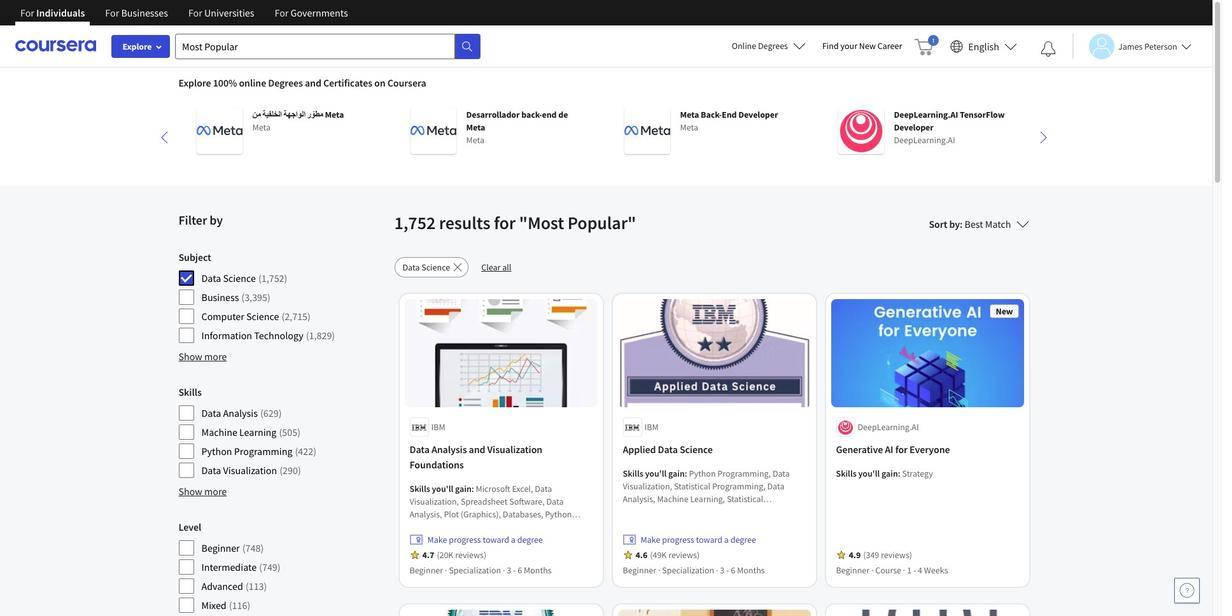 Task type: describe. For each thing, give the bounding box(es) containing it.
( down data science ( 1,752 )
[[242, 291, 245, 304]]

beginner down the 4.6
[[623, 565, 657, 577]]

universities
[[204, 6, 254, 19]]

desarrollador
[[466, 109, 520, 120]]

3,395
[[245, 291, 267, 304]]

gain for analysis
[[455, 484, 472, 495]]

back-
[[701, 109, 722, 120]]

banner navigation
[[10, 0, 358, 35]]

find your new career
[[823, 40, 902, 52]]

skills inside skills group
[[179, 386, 202, 399]]

6 for data analysis and visualization foundations
[[518, 565, 522, 577]]

4.7 (20k reviews)
[[422, 550, 487, 561]]

0 vertical spatial new
[[860, 40, 876, 52]]

( right mixed
[[229, 599, 232, 612]]

generative ai for everyone
[[836, 443, 950, 456]]

filter by
[[179, 212, 223, 228]]

filter
[[179, 212, 207, 228]]

skills for generative ai for everyone
[[836, 468, 857, 480]]

مطوّر الواجهة الخلفية من meta meta
[[252, 109, 344, 133]]

james peterson
[[1119, 40, 1178, 52]]

explore button
[[111, 35, 170, 58]]

4.6 (49k reviews)
[[636, 550, 700, 561]]

governments
[[291, 6, 348, 19]]

online degrees button
[[722, 32, 816, 60]]

4
[[918, 565, 923, 577]]

match
[[986, 218, 1011, 231]]

749
[[262, 561, 278, 574]]

290
[[283, 464, 298, 477]]

machine learning ( 505 )
[[202, 426, 301, 439]]

deeplearning.ai image
[[838, 108, 884, 154]]

(49k
[[650, 550, 667, 561]]

reviews) for and
[[455, 550, 487, 561]]

strategy
[[903, 468, 933, 480]]

information
[[202, 329, 252, 342]]

4.6
[[636, 550, 648, 561]]

progress for analysis
[[449, 535, 481, 546]]

science for data science
[[422, 262, 450, 273]]

data for visualization
[[410, 443, 430, 456]]

english
[[969, 40, 1000, 53]]

online degrees
[[732, 40, 788, 52]]

advanced
[[202, 580, 243, 593]]

6 · from the left
[[903, 565, 906, 577]]

skills for data analysis and visualization foundations
[[410, 484, 430, 495]]

weeks
[[924, 565, 948, 577]]

james
[[1119, 40, 1143, 52]]

for for universities
[[188, 6, 202, 19]]

1 · from the left
[[445, 565, 447, 577]]

skills you'll gain : for analysis
[[410, 484, 476, 495]]

5 · from the left
[[872, 565, 874, 577]]

business ( 3,395 )
[[202, 291, 271, 304]]

beginner inside level "group"
[[202, 542, 240, 555]]

online
[[239, 76, 266, 89]]

113
[[249, 580, 264, 593]]

science for data science ( 1,752 )
[[223, 272, 256, 285]]

popular"
[[568, 211, 636, 234]]

for for individuals
[[20, 6, 34, 19]]

3 for data analysis and visualization foundations
[[507, 565, 512, 577]]

1 horizontal spatial 1,752
[[394, 211, 436, 234]]

1 vertical spatial degrees
[[268, 76, 303, 89]]

months for applied data science
[[737, 565, 765, 577]]

3 for applied data science
[[720, 565, 725, 577]]

progress for data
[[662, 535, 695, 546]]

data science ( 1,752 )
[[202, 272, 287, 285]]

by for filter
[[210, 212, 223, 228]]

degree for data analysis and visualization foundations
[[517, 535, 543, 546]]

end
[[542, 109, 557, 120]]

explore 100% online degrees and certificates on coursera
[[179, 76, 426, 89]]

4.9 (349 reviews)
[[849, 550, 912, 561]]

sort by : best match
[[929, 218, 1011, 231]]

( up the 113
[[259, 561, 262, 574]]

الواجهة
[[284, 109, 306, 120]]

- for data analysis and visualization foundations
[[513, 565, 516, 577]]

generative
[[836, 443, 883, 456]]

for governments
[[275, 6, 348, 19]]

من
[[252, 109, 261, 120]]

learning
[[239, 426, 277, 439]]

clear all button
[[474, 257, 519, 278]]

everyone
[[910, 443, 950, 456]]

deeplearning.ai for deeplearning.ai tensorflow developer deeplearning.ai
[[894, 109, 959, 120]]

(349
[[864, 550, 880, 561]]

beginner down 4.7 at bottom
[[410, 565, 443, 577]]

data for 629
[[202, 407, 221, 420]]

you'll for data
[[432, 484, 454, 495]]

technology
[[254, 329, 304, 342]]

degrees inside popup button
[[758, 40, 788, 52]]

( down intermediate ( 749 ) on the bottom
[[246, 580, 249, 593]]

116
[[232, 599, 247, 612]]

2,715
[[285, 310, 308, 323]]

programming
[[234, 445, 293, 458]]

skills you'll gain : strategy
[[836, 468, 933, 480]]

you'll for generative
[[859, 468, 880, 480]]

0 vertical spatial and
[[305, 76, 321, 89]]

back-
[[522, 109, 542, 120]]

( up intermediate ( 749 ) on the bottom
[[242, 542, 246, 555]]

data inside applied data science link
[[658, 443, 678, 456]]

clear all
[[482, 262, 512, 273]]

months for data analysis and visualization foundations
[[524, 565, 552, 577]]

online
[[732, 40, 757, 52]]

: for data analysis and visualization foundations
[[472, 484, 474, 495]]

for for businesses
[[105, 6, 119, 19]]

a for data analysis and visualization foundations
[[511, 535, 516, 546]]

( up the technology
[[282, 310, 285, 323]]

find your new career link
[[816, 38, 909, 54]]

data analysis and visualization foundations link
[[410, 442, 593, 473]]

748
[[246, 542, 261, 555]]

tensorflow
[[960, 109, 1005, 120]]

shopping cart: 1 item image
[[915, 35, 939, 55]]

( right learning
[[279, 426, 282, 439]]

businesses
[[121, 6, 168, 19]]

data visualization ( 290 )
[[202, 464, 301, 477]]

coursera image
[[15, 36, 96, 56]]

desarrollador back-end de meta meta
[[466, 109, 568, 146]]

applied
[[623, 443, 656, 456]]

specialization for and
[[449, 565, 501, 577]]

deeplearning.ai for deeplearning.ai
[[858, 422, 919, 433]]

show more button for information
[[179, 349, 227, 364]]

help center image
[[1180, 583, 1195, 599]]

python
[[202, 445, 232, 458]]

best
[[965, 218, 984, 231]]

intermediate
[[202, 561, 257, 574]]

422
[[298, 445, 313, 458]]

1,752 inside subject group
[[262, 272, 284, 285]]

show more for data visualization ( 290 )
[[179, 485, 227, 498]]

advanced ( 113 )
[[202, 580, 267, 593]]

beginner ( 748 )
[[202, 542, 264, 555]]

: for applied data science
[[685, 468, 688, 480]]

6 for applied data science
[[731, 565, 736, 577]]

4.9
[[849, 550, 861, 561]]

for for governments
[[275, 6, 289, 19]]

de
[[559, 109, 568, 120]]

data science button
[[394, 257, 469, 278]]

1 vertical spatial new
[[996, 306, 1013, 317]]

deeplearning.ai tensorflow developer deeplearning.ai
[[894, 109, 1005, 146]]

analysis for and
[[432, 443, 467, 456]]

for for "most
[[494, 211, 516, 234]]

more for information
[[204, 350, 227, 363]]

on
[[374, 76, 386, 89]]

course
[[876, 565, 902, 577]]

show for data visualization
[[179, 485, 202, 498]]

more for data
[[204, 485, 227, 498]]

1 vertical spatial deeplearning.ai
[[894, 134, 956, 146]]



Task type: vqa. For each thing, say whether or not it's contained in the screenshot.


Task type: locate. For each thing, give the bounding box(es) containing it.
progress up 4.6 (49k reviews)
[[662, 535, 695, 546]]

0 horizontal spatial meta image
[[196, 108, 242, 154]]

( up 290
[[295, 445, 298, 458]]

beginner · specialization · 3 - 6 months down 4.6 (49k reviews)
[[623, 565, 765, 577]]

individuals
[[36, 6, 85, 19]]

1 - from the left
[[513, 565, 516, 577]]

applied data science
[[623, 443, 713, 456]]

0 horizontal spatial gain
[[455, 484, 472, 495]]

1 horizontal spatial and
[[469, 443, 486, 456]]

reviews) up beginner · course · 1 - 4 weeks
[[881, 550, 912, 561]]

find
[[823, 40, 839, 52]]

1 months from the left
[[524, 565, 552, 577]]

gain for ai
[[882, 468, 898, 480]]

0 horizontal spatial ibm
[[431, 422, 445, 433]]

show
[[179, 350, 202, 363], [179, 485, 202, 498]]

0 horizontal spatial a
[[511, 535, 516, 546]]

1 vertical spatial analysis
[[432, 443, 467, 456]]

mixed
[[202, 599, 227, 612]]

certificates
[[323, 76, 373, 89]]

0 horizontal spatial and
[[305, 76, 321, 89]]

4 for from the left
[[275, 6, 289, 19]]

developer
[[739, 109, 778, 120], [894, 122, 934, 133]]

2 3 from the left
[[720, 565, 725, 577]]

1 horizontal spatial 6
[[731, 565, 736, 577]]

developer right deeplearning.ai image
[[894, 122, 934, 133]]

1 a from the left
[[511, 535, 516, 546]]

visualization inside skills group
[[223, 464, 277, 477]]

2 show from the top
[[179, 485, 202, 498]]

reviews) right the (20k
[[455, 550, 487, 561]]

1 horizontal spatial make progress toward a degree
[[641, 535, 756, 546]]

developer right the end
[[739, 109, 778, 120]]

1 progress from the left
[[449, 535, 481, 546]]

show notifications image
[[1041, 41, 1056, 57]]

2 beginner · specialization · 3 - 6 months from the left
[[623, 565, 765, 577]]

2 more from the top
[[204, 485, 227, 498]]

deeplearning.ai
[[894, 109, 959, 120], [894, 134, 956, 146], [858, 422, 919, 433]]

you'll for applied
[[645, 468, 667, 480]]

1 vertical spatial explore
[[179, 76, 211, 89]]

gain down applied data science
[[669, 468, 685, 480]]

0 vertical spatial explore
[[123, 41, 152, 52]]

1 horizontal spatial make
[[641, 535, 661, 546]]

progress
[[449, 535, 481, 546], [662, 535, 695, 546]]

for left individuals
[[20, 6, 34, 19]]

1 meta image from the left
[[196, 108, 242, 154]]

1 horizontal spatial beginner · specialization · 3 - 6 months
[[623, 565, 765, 577]]

reviews) right (49k
[[669, 550, 700, 561]]

1 horizontal spatial visualization
[[488, 443, 543, 456]]

make up the (20k
[[428, 535, 447, 546]]

data inside data science button
[[403, 262, 420, 273]]

for for everyone
[[896, 443, 908, 456]]

3 - from the left
[[914, 565, 916, 577]]

0 vertical spatial analysis
[[223, 407, 258, 420]]

make progress toward a degree up 4.6 (49k reviews)
[[641, 535, 756, 546]]

1 show more from the top
[[179, 350, 227, 363]]

for universities
[[188, 6, 254, 19]]

ibm for analysis
[[431, 422, 445, 433]]

2 a from the left
[[725, 535, 729, 546]]

)
[[284, 272, 287, 285], [267, 291, 271, 304], [308, 310, 311, 323], [332, 329, 335, 342], [279, 407, 282, 420], [297, 426, 301, 439], [313, 445, 317, 458], [298, 464, 301, 477], [261, 542, 264, 555], [278, 561, 281, 574], [264, 580, 267, 593], [247, 599, 250, 612]]

1 6 from the left
[[518, 565, 522, 577]]

( up learning
[[260, 407, 263, 420]]

1 horizontal spatial explore
[[179, 76, 211, 89]]

data inside data analysis and visualization foundations
[[410, 443, 430, 456]]

3 · from the left
[[658, 565, 661, 577]]

0 horizontal spatial toward
[[483, 535, 509, 546]]

0 vertical spatial 1,752
[[394, 211, 436, 234]]

1 make progress toward a degree from the left
[[428, 535, 543, 546]]

ai
[[885, 443, 894, 456]]

data analysis ( 629 )
[[202, 407, 282, 420]]

1 horizontal spatial ibm
[[645, 422, 659, 433]]

data for 290
[[202, 464, 221, 477]]

ibm up the foundations on the bottom left of page
[[431, 422, 445, 433]]

3
[[507, 565, 512, 577], [720, 565, 725, 577]]

you'll down generative
[[859, 468, 880, 480]]

specialization for science
[[662, 565, 715, 577]]

end
[[722, 109, 737, 120]]

2 horizontal spatial reviews)
[[881, 550, 912, 561]]

show more button for data
[[179, 484, 227, 499]]

0 horizontal spatial 6
[[518, 565, 522, 577]]

الخلفية
[[263, 109, 282, 120]]

show more button
[[179, 349, 227, 364], [179, 484, 227, 499]]

developer inside "meta back-end developer meta"
[[739, 109, 778, 120]]

analysis up the machine learning ( 505 )
[[223, 407, 258, 420]]

1 show from the top
[[179, 350, 202, 363]]

2 vertical spatial deeplearning.ai
[[858, 422, 919, 433]]

generative ai for everyone link
[[836, 442, 1019, 457]]

2 for from the left
[[105, 6, 119, 19]]

show more
[[179, 350, 227, 363], [179, 485, 227, 498]]

business
[[202, 291, 239, 304]]

1 horizontal spatial progress
[[662, 535, 695, 546]]

you'll down the foundations on the bottom left of page
[[432, 484, 454, 495]]

2 make from the left
[[641, 535, 661, 546]]

beginner · specialization · 3 - 6 months for and
[[410, 565, 552, 577]]

0 horizontal spatial progress
[[449, 535, 481, 546]]

1 vertical spatial 1,752
[[262, 272, 284, 285]]

3 for from the left
[[188, 6, 202, 19]]

1 show more button from the top
[[179, 349, 227, 364]]

specialization down 4.6 (49k reviews)
[[662, 565, 715, 577]]

0 horizontal spatial 1,752
[[262, 272, 284, 285]]

results
[[439, 211, 491, 234]]

1 horizontal spatial by
[[950, 218, 960, 231]]

make for data analysis and visualization foundations
[[428, 535, 447, 546]]

2 horizontal spatial -
[[914, 565, 916, 577]]

show down information
[[179, 350, 202, 363]]

visualization
[[488, 443, 543, 456], [223, 464, 277, 477]]

peterson
[[1145, 40, 1178, 52]]

skills you'll gain : for data
[[623, 468, 689, 480]]

1 horizontal spatial analysis
[[432, 443, 467, 456]]

1 make from the left
[[428, 535, 447, 546]]

meta back-end developer meta
[[680, 109, 778, 133]]

( down 2,715
[[306, 329, 309, 342]]

toward up 4.6 (49k reviews)
[[696, 535, 723, 546]]

0 vertical spatial show
[[179, 350, 202, 363]]

beginner down 4.9
[[836, 565, 870, 577]]

for left "most
[[494, 211, 516, 234]]

beginner · course · 1 - 4 weeks
[[836, 565, 948, 577]]

meta image for meta back-end developer meta
[[624, 108, 670, 154]]

What do you want to learn? text field
[[175, 33, 455, 59]]

1 vertical spatial and
[[469, 443, 486, 456]]

1 degree from the left
[[517, 535, 543, 546]]

0 horizontal spatial -
[[513, 565, 516, 577]]

and
[[305, 76, 321, 89], [469, 443, 486, 456]]

1 toward from the left
[[483, 535, 509, 546]]

0 horizontal spatial you'll
[[432, 484, 454, 495]]

2 months from the left
[[737, 565, 765, 577]]

: down data analysis and visualization foundations
[[472, 484, 474, 495]]

505
[[282, 426, 297, 439]]

analysis up the foundations on the bottom left of page
[[432, 443, 467, 456]]

degree for applied data science
[[731, 535, 756, 546]]

None search field
[[175, 33, 481, 59]]

science
[[422, 262, 450, 273], [223, 272, 256, 285], [246, 310, 279, 323], [680, 443, 713, 456]]

0 horizontal spatial new
[[860, 40, 876, 52]]

gain down data analysis and visualization foundations
[[455, 484, 472, 495]]

more down information
[[204, 350, 227, 363]]

months
[[524, 565, 552, 577], [737, 565, 765, 577]]

show more down information
[[179, 350, 227, 363]]

beginner · specialization · 3 - 6 months
[[410, 565, 552, 577], [623, 565, 765, 577]]

2 horizontal spatial gain
[[882, 468, 898, 480]]

more down python
[[204, 485, 227, 498]]

0 horizontal spatial 3
[[507, 565, 512, 577]]

science down results
[[422, 262, 450, 273]]

show more button down information
[[179, 349, 227, 364]]

specialization
[[449, 565, 501, 577], [662, 565, 715, 577]]

make progress toward a degree for and
[[428, 535, 543, 546]]

science inside button
[[422, 262, 450, 273]]

ibm
[[431, 422, 445, 433], [645, 422, 659, 433]]

make up (49k
[[641, 535, 661, 546]]

1 3 from the left
[[507, 565, 512, 577]]

beginner · specialization · 3 - 6 months down 4.7 (20k reviews)
[[410, 565, 552, 577]]

foundations
[[410, 459, 464, 471]]

(20k
[[437, 550, 454, 561]]

analysis for (
[[223, 407, 258, 420]]

4.7
[[422, 550, 434, 561]]

0 horizontal spatial explore
[[123, 41, 152, 52]]

subject group
[[179, 250, 387, 344]]

1 for from the left
[[20, 6, 34, 19]]

explore left 100%
[[179, 76, 211, 89]]

0 vertical spatial show more button
[[179, 349, 227, 364]]

skills you'll gain : down the foundations on the bottom left of page
[[410, 484, 476, 495]]

0 vertical spatial deeplearning.ai
[[894, 109, 959, 120]]

1 vertical spatial show
[[179, 485, 202, 498]]

degree
[[517, 535, 543, 546], [731, 535, 756, 546]]

specialization down 4.7 (20k reviews)
[[449, 565, 501, 577]]

1
[[907, 565, 912, 577]]

2 · from the left
[[503, 565, 505, 577]]

skills down generative
[[836, 468, 857, 480]]

visualization inside data analysis and visualization foundations
[[488, 443, 543, 456]]

make progress toward a degree for science
[[641, 535, 756, 546]]

for individuals
[[20, 6, 85, 19]]

reviews) for science
[[669, 550, 700, 561]]

coursera
[[388, 76, 426, 89]]

meta image for مطوّر الواجهة الخلفية من meta meta
[[196, 108, 242, 154]]

analysis inside skills group
[[223, 407, 258, 420]]

level
[[179, 521, 201, 534]]

1 vertical spatial show more button
[[179, 484, 227, 499]]

2 horizontal spatial meta image
[[624, 108, 670, 154]]

( down programming
[[280, 464, 283, 477]]

0 horizontal spatial make progress toward a degree
[[428, 535, 543, 546]]

1 horizontal spatial degrees
[[758, 40, 788, 52]]

: for generative ai for everyone
[[898, 468, 901, 480]]

1 horizontal spatial gain
[[669, 468, 685, 480]]

0 vertical spatial for
[[494, 211, 516, 234]]

1,752 up 3,395
[[262, 272, 284, 285]]

0 horizontal spatial skills you'll gain :
[[410, 484, 476, 495]]

a for applied data science
[[725, 535, 729, 546]]

1,752 up data science
[[394, 211, 436, 234]]

0 horizontal spatial for
[[494, 211, 516, 234]]

make for applied data science
[[641, 535, 661, 546]]

0 horizontal spatial reviews)
[[455, 550, 487, 561]]

0 horizontal spatial specialization
[[449, 565, 501, 577]]

0 vertical spatial show more
[[179, 350, 227, 363]]

1 horizontal spatial months
[[737, 565, 765, 577]]

629
[[263, 407, 279, 420]]

1 vertical spatial for
[[896, 443, 908, 456]]

by right filter
[[210, 212, 223, 228]]

you'll
[[645, 468, 667, 480], [859, 468, 880, 480], [432, 484, 454, 495]]

2 toward from the left
[[696, 535, 723, 546]]

data inside subject group
[[202, 272, 221, 285]]

by right sort
[[950, 218, 960, 231]]

2 6 from the left
[[731, 565, 736, 577]]

explore for explore
[[123, 41, 152, 52]]

2 progress from the left
[[662, 535, 695, 546]]

subject
[[179, 251, 211, 264]]

reviews)
[[455, 550, 487, 561], [669, 550, 700, 561], [881, 550, 912, 561]]

data analysis and visualization foundations
[[410, 443, 543, 471]]

: left best
[[960, 218, 963, 231]]

data for 1,752
[[202, 272, 221, 285]]

show up level
[[179, 485, 202, 498]]

sort
[[929, 218, 948, 231]]

for
[[494, 211, 516, 234], [896, 443, 908, 456]]

1 horizontal spatial you'll
[[645, 468, 667, 480]]

1 horizontal spatial developer
[[894, 122, 934, 133]]

meta image for desarrollador back-end de meta meta
[[410, 108, 456, 154]]

skills for applied data science
[[623, 468, 644, 480]]

science right applied
[[680, 443, 713, 456]]

0 horizontal spatial degrees
[[268, 76, 303, 89]]

for inside generative ai for everyone link
[[896, 443, 908, 456]]

1 horizontal spatial a
[[725, 535, 729, 546]]

gain down ai
[[882, 468, 898, 480]]

1 more from the top
[[204, 350, 227, 363]]

ibm up applied
[[645, 422, 659, 433]]

science up business ( 3,395 )
[[223, 272, 256, 285]]

ibm for data
[[645, 422, 659, 433]]

2 meta image from the left
[[410, 108, 456, 154]]

1 horizontal spatial degree
[[731, 535, 756, 546]]

for right ai
[[896, 443, 908, 456]]

mixed ( 116 )
[[202, 599, 250, 612]]

developer inside the deeplearning.ai tensorflow developer deeplearning.ai
[[894, 122, 934, 133]]

0 vertical spatial developer
[[739, 109, 778, 120]]

and inside data analysis and visualization foundations
[[469, 443, 486, 456]]

show more up level
[[179, 485, 227, 498]]

2 - from the left
[[727, 565, 729, 577]]

skills you'll gain : down applied data science
[[623, 468, 689, 480]]

toward for data analysis and visualization foundations
[[483, 535, 509, 546]]

2 make progress toward a degree from the left
[[641, 535, 756, 546]]

toward up 4.7 (20k reviews)
[[483, 535, 509, 546]]

beginner
[[202, 542, 240, 555], [410, 565, 443, 577], [623, 565, 657, 577], [836, 565, 870, 577]]

level group
[[179, 520, 387, 614]]

1 horizontal spatial for
[[896, 443, 908, 456]]

0 horizontal spatial make
[[428, 535, 447, 546]]

3 meta image from the left
[[624, 108, 670, 154]]

skills down the foundations on the bottom left of page
[[410, 484, 430, 495]]

:
[[960, 218, 963, 231], [685, 468, 688, 480], [898, 468, 901, 480], [472, 484, 474, 495]]

0 vertical spatial degrees
[[758, 40, 788, 52]]

explore for explore 100% online degrees and certificates on coursera
[[179, 76, 211, 89]]

explore
[[123, 41, 152, 52], [179, 76, 211, 89]]

1 vertical spatial show more
[[179, 485, 227, 498]]

computer
[[202, 310, 244, 323]]

1 ibm from the left
[[431, 422, 445, 433]]

1 vertical spatial visualization
[[223, 464, 277, 477]]

2 show more button from the top
[[179, 484, 227, 499]]

1 beginner · specialization · 3 - 6 months from the left
[[410, 565, 552, 577]]

explore down for businesses
[[123, 41, 152, 52]]

skills group
[[179, 385, 387, 479]]

for left universities
[[188, 6, 202, 19]]

science up information technology ( 1,829 )
[[246, 310, 279, 323]]

: down applied data science
[[685, 468, 688, 480]]

analysis
[[223, 407, 258, 420], [432, 443, 467, 456]]

science for computer science ( 2,715 )
[[246, 310, 279, 323]]

show more button up level
[[179, 484, 227, 499]]

1 reviews) from the left
[[455, 550, 487, 561]]

analysis inside data analysis and visualization foundations
[[432, 443, 467, 456]]

1 horizontal spatial skills you'll gain :
[[623, 468, 689, 480]]

for left governments
[[275, 6, 289, 19]]

progress up 4.7 (20k reviews)
[[449, 535, 481, 546]]

show for information technology
[[179, 350, 202, 363]]

beginner · specialization · 3 - 6 months for science
[[623, 565, 765, 577]]

python programming ( 422 )
[[202, 445, 317, 458]]

-
[[513, 565, 516, 577], [727, 565, 729, 577], [914, 565, 916, 577]]

beginner up intermediate
[[202, 542, 240, 555]]

intermediate ( 749 )
[[202, 561, 281, 574]]

1 vertical spatial skills you'll gain :
[[410, 484, 476, 495]]

james peterson button
[[1073, 33, 1192, 59]]

1 horizontal spatial new
[[996, 306, 1013, 317]]

1 horizontal spatial -
[[727, 565, 729, 577]]

you'll down applied data science
[[645, 468, 667, 480]]

1,752 results for "most popular"
[[394, 211, 636, 234]]

your
[[841, 40, 858, 52]]

1 horizontal spatial meta image
[[410, 108, 456, 154]]

0 horizontal spatial visualization
[[223, 464, 277, 477]]

1 horizontal spatial specialization
[[662, 565, 715, 577]]

0 vertical spatial skills you'll gain :
[[623, 468, 689, 480]]

2 reviews) from the left
[[669, 550, 700, 561]]

for left businesses
[[105, 6, 119, 19]]

by for sort
[[950, 218, 960, 231]]

more
[[204, 350, 227, 363], [204, 485, 227, 498]]

skills
[[179, 386, 202, 399], [623, 468, 644, 480], [836, 468, 857, 480], [410, 484, 430, 495]]

explore inside "popup button"
[[123, 41, 152, 52]]

1 horizontal spatial 3
[[720, 565, 725, 577]]

2 degree from the left
[[731, 535, 756, 546]]

show more for information technology ( 1,829 )
[[179, 350, 227, 363]]

6
[[518, 565, 522, 577], [731, 565, 736, 577]]

make progress toward a degree up 4.7 (20k reviews)
[[428, 535, 543, 546]]

2 ibm from the left
[[645, 422, 659, 433]]

"most
[[519, 211, 564, 234]]

meta image
[[196, 108, 242, 154], [410, 108, 456, 154], [624, 108, 670, 154]]

100%
[[213, 76, 237, 89]]

0 horizontal spatial months
[[524, 565, 552, 577]]

1,829
[[309, 329, 332, 342]]

skills up machine
[[179, 386, 202, 399]]

2 show more from the top
[[179, 485, 227, 498]]

gain for data
[[669, 468, 685, 480]]

machine
[[202, 426, 237, 439]]

1 specialization from the left
[[449, 565, 501, 577]]

0 horizontal spatial analysis
[[223, 407, 258, 420]]

مطوّر
[[307, 109, 323, 120]]

4 · from the left
[[716, 565, 719, 577]]

( up 3,395
[[258, 272, 262, 285]]

2 specialization from the left
[[662, 565, 715, 577]]

- for applied data science
[[727, 565, 729, 577]]

0 horizontal spatial developer
[[739, 109, 778, 120]]

0 horizontal spatial by
[[210, 212, 223, 228]]

1 horizontal spatial reviews)
[[669, 550, 700, 561]]

1 horizontal spatial toward
[[696, 535, 723, 546]]

(
[[258, 272, 262, 285], [242, 291, 245, 304], [282, 310, 285, 323], [306, 329, 309, 342], [260, 407, 263, 420], [279, 426, 282, 439], [295, 445, 298, 458], [280, 464, 283, 477], [242, 542, 246, 555], [259, 561, 262, 574], [246, 580, 249, 593], [229, 599, 232, 612]]

1 vertical spatial more
[[204, 485, 227, 498]]

1 vertical spatial developer
[[894, 122, 934, 133]]

0 vertical spatial visualization
[[488, 443, 543, 456]]

skills down applied
[[623, 468, 644, 480]]

0 vertical spatial more
[[204, 350, 227, 363]]

toward for applied data science
[[696, 535, 723, 546]]

: left strategy
[[898, 468, 901, 480]]

data science
[[403, 262, 450, 273]]

0 horizontal spatial degree
[[517, 535, 543, 546]]

2 horizontal spatial you'll
[[859, 468, 880, 480]]

3 reviews) from the left
[[881, 550, 912, 561]]

0 horizontal spatial beginner · specialization · 3 - 6 months
[[410, 565, 552, 577]]



